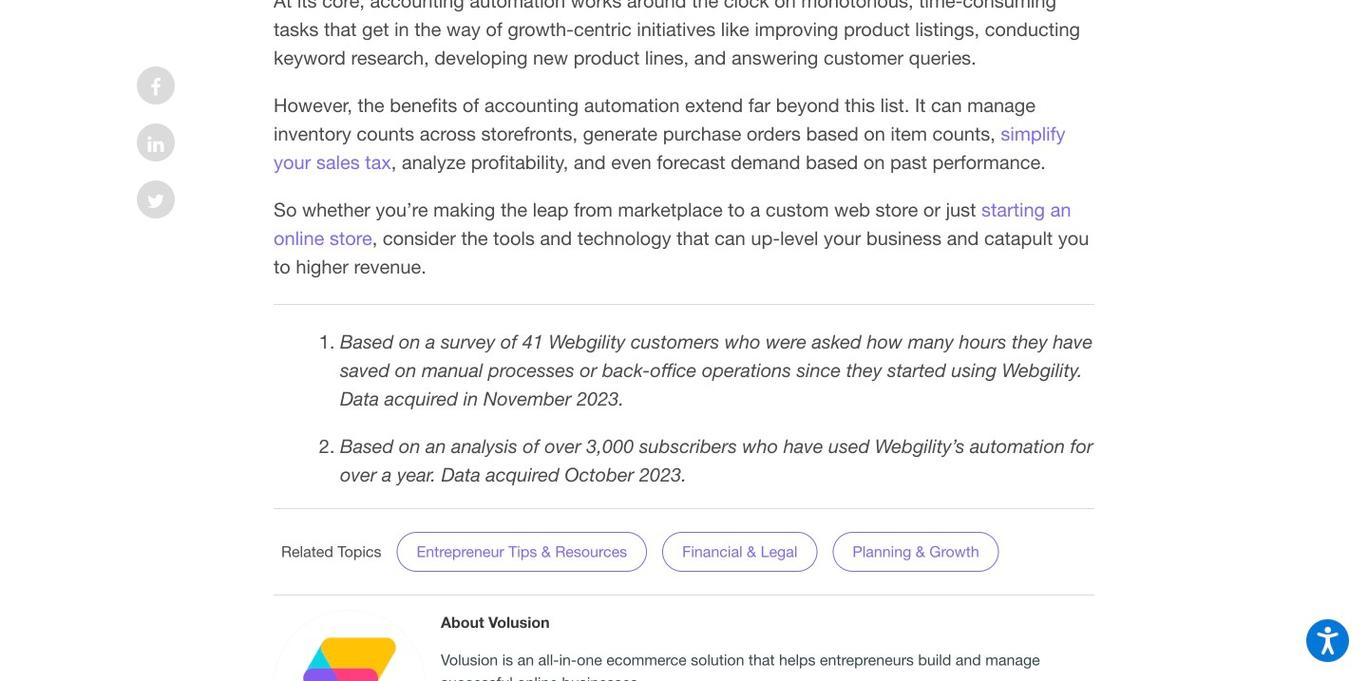Task type: locate. For each thing, give the bounding box(es) containing it.
open accessibe: accessibility options, statement and help image
[[1318, 627, 1339, 655]]

twitter image
[[147, 192, 165, 211]]



Task type: describe. For each thing, give the bounding box(es) containing it.
facebook image
[[150, 78, 161, 97]]

linkedin image
[[148, 135, 164, 154]]



